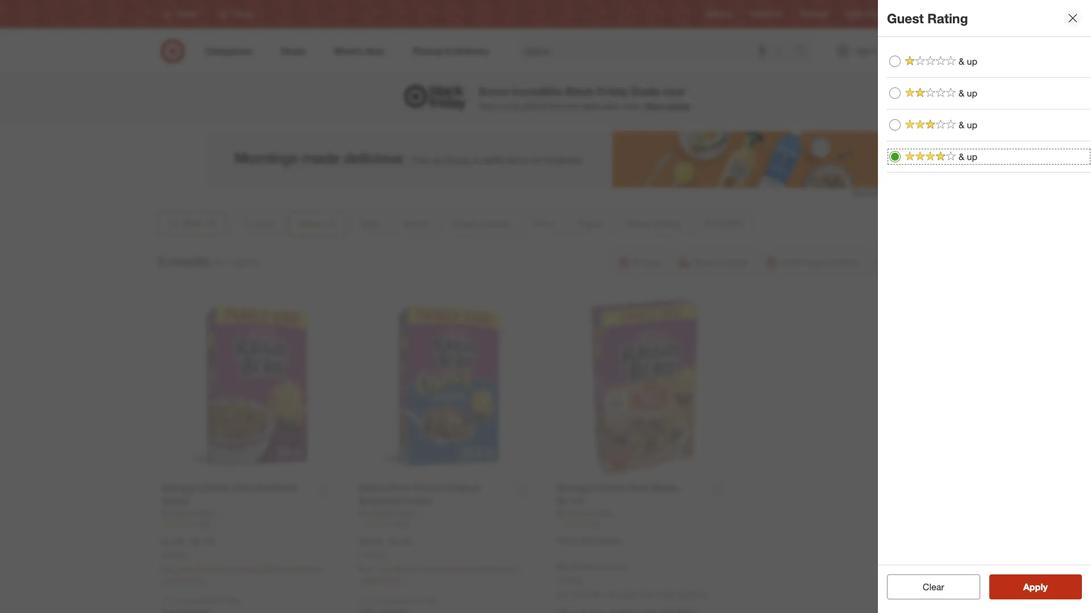 Task type: locate. For each thing, give the bounding box(es) containing it.
1 horizontal spatial $4.29
[[359, 537, 381, 548]]

0 horizontal spatial with
[[195, 597, 208, 605]]

black
[[565, 85, 594, 98]]

for
[[215, 257, 225, 268]]

eligible
[[597, 537, 622, 546]]

3 & up radio from the top
[[890, 119, 901, 131]]

only for 1345
[[161, 597, 175, 605]]

3 up from the top
[[967, 119, 978, 131]]

& inside score incredible black friday deals now save on top gifts & find new deals each week. start saving
[[541, 101, 546, 111]]

2 only from the left
[[359, 597, 373, 605]]

0 horizontal spatial -
[[186, 537, 189, 548]]

1 orders from the left
[[222, 597, 242, 605]]

1 $35 from the left
[[210, 597, 221, 605]]

1345 link
[[161, 520, 337, 529]]

1 $4.29 from the left
[[161, 537, 183, 548]]

4 & up from the top
[[959, 151, 978, 162]]

orders
[[222, 597, 242, 605], [420, 597, 440, 605]]

0 horizontal spatial only
[[161, 597, 175, 605]]

$4.29 for 1283
[[359, 537, 381, 548]]

at
[[161, 552, 167, 560], [359, 552, 365, 560], [557, 577, 563, 585]]

2 & up from the top
[[959, 87, 978, 99]]

1 horizontal spatial only ships with $35 orders
[[359, 597, 440, 605]]

rating
[[928, 10, 968, 26]]

up for 3rd & up 'radio' from the top
[[967, 119, 978, 131]]

2 $4.29 from the left
[[359, 537, 381, 548]]

at for 1345
[[161, 552, 167, 560]]

- for 1345
[[186, 537, 189, 548]]

& up for second & up 'radio'
[[959, 87, 978, 99]]

2 orders from the left
[[420, 597, 440, 605]]

)
[[628, 563, 630, 572]]

now
[[664, 85, 685, 98]]

1 horizontal spatial $4.29 - $5.29 at pinole
[[359, 537, 412, 560]]

only
[[161, 597, 175, 605], [359, 597, 373, 605]]

$35
[[210, 597, 221, 605], [407, 597, 418, 605]]

0 horizontal spatial ships
[[177, 597, 193, 605]]

$4.29 - $5.29 at pinole
[[161, 537, 214, 560], [359, 537, 412, 560]]

gifts
[[524, 101, 539, 111]]

pinole
[[169, 552, 188, 560], [367, 552, 385, 560], [565, 577, 583, 585]]

4 up from the top
[[967, 151, 978, 162]]

&
[[959, 56, 965, 67], [959, 87, 965, 99], [541, 101, 546, 111], [959, 119, 965, 131], [959, 151, 965, 162]]

up for 1st & up 'radio' from the top of the guest rating dialog
[[967, 56, 978, 67]]

ebt
[[580, 537, 595, 546]]

2 horizontal spatial at
[[557, 577, 563, 585]]

apply button
[[989, 575, 1082, 600]]

2 $4.29 - $5.29 at pinole from the left
[[359, 537, 412, 560]]

find
[[902, 10, 915, 18]]

search
[[792, 46, 819, 58]]

$5.29 down 1345
[[192, 537, 214, 548]]

2 - from the left
[[384, 537, 387, 548]]

0 horizontal spatial pinole
[[169, 552, 188, 560]]

1 - from the left
[[186, 537, 189, 548]]

2 horizontal spatial pinole
[[565, 577, 583, 585]]

1345
[[196, 520, 212, 529]]

0 horizontal spatial $4.29
[[161, 537, 183, 548]]

$4.29
[[161, 537, 183, 548], [359, 537, 381, 548]]

0 horizontal spatial orders
[[222, 597, 242, 605]]

3 & up from the top
[[959, 119, 978, 131]]

1 horizontal spatial only
[[359, 597, 373, 605]]

2 horizontal spatial $5.29
[[557, 562, 579, 573]]

& up radio
[[890, 56, 901, 67], [890, 88, 901, 99], [890, 119, 901, 131], [890, 151, 901, 163]]

top
[[510, 101, 521, 111]]

2 only ships with $35 orders from the left
[[359, 597, 440, 605]]

2 up from the top
[[967, 87, 978, 99]]

$35 for 1345
[[210, 597, 221, 605]]

& up
[[959, 56, 978, 67], [959, 87, 978, 99], [959, 119, 978, 131], [959, 151, 978, 162]]

registry link
[[707, 9, 732, 19]]

target
[[846, 10, 865, 18]]

only ships with $35 orders
[[161, 597, 242, 605], [359, 597, 440, 605]]

2 ships from the left
[[375, 597, 391, 605]]

1 horizontal spatial pinole
[[367, 552, 385, 560]]

1 up from the top
[[967, 56, 978, 67]]

find
[[549, 101, 562, 111]]

redcard link
[[801, 9, 828, 19]]

& up for 1st & up 'radio' from the top of the guest rating dialog
[[959, 56, 978, 67]]

1 & up from the top
[[959, 56, 978, 67]]

1 horizontal spatial at
[[359, 552, 365, 560]]

1 horizontal spatial $5.29
[[390, 537, 412, 548]]

1 only ships with $35 orders from the left
[[161, 597, 242, 605]]

ships for 1283
[[375, 597, 391, 605]]

1 horizontal spatial orders
[[420, 597, 440, 605]]

& up for fourth & up 'radio'
[[959, 151, 978, 162]]

0 horizontal spatial $35
[[210, 597, 221, 605]]

pinole for 1283
[[367, 552, 385, 560]]

1 ships from the left
[[177, 597, 193, 605]]

$35 for 1283
[[407, 597, 418, 605]]

3 results for "raisins"
[[157, 253, 261, 269]]

-
[[186, 537, 189, 548], [384, 537, 387, 548]]

score incredible black friday deals now save on top gifts & find new deals each week. start saving
[[479, 85, 691, 111]]

snap ebt eligible
[[557, 537, 622, 546]]

incredible
[[512, 85, 562, 98]]

1 with from the left
[[195, 597, 208, 605]]

$5.29 left (
[[557, 562, 579, 573]]

at inside $5.29 ( $0.24 /ounce ) at pinole
[[557, 577, 563, 585]]

weekly
[[750, 10, 772, 18]]

0 horizontal spatial $5.29
[[192, 537, 214, 548]]

1 $4.29 - $5.29 at pinole from the left
[[161, 537, 214, 560]]

saving
[[666, 101, 691, 111]]

deals
[[632, 85, 661, 98]]

with
[[195, 597, 208, 605], [393, 597, 406, 605]]

up
[[967, 56, 978, 67], [967, 87, 978, 99], [967, 119, 978, 131], [967, 151, 978, 162]]

1 horizontal spatial -
[[384, 537, 387, 548]]

$5.29
[[192, 537, 214, 548], [390, 537, 412, 548], [557, 562, 579, 573]]

What can we help you find? suggestions appear below search field
[[517, 39, 800, 64]]

ships
[[177, 597, 193, 605], [375, 597, 391, 605]]

2 $35 from the left
[[407, 597, 418, 605]]

2 & up radio from the top
[[890, 88, 901, 99]]

$5.29 inside $5.29 ( $0.24 /ounce ) at pinole
[[557, 562, 579, 573]]

2 with from the left
[[393, 597, 406, 605]]

with for 1345
[[195, 597, 208, 605]]

& for fourth & up 'radio'
[[959, 151, 965, 162]]

$5.29 down 1283
[[390, 537, 412, 548]]

$4.29 - $5.29 at pinole down 1345
[[161, 537, 214, 560]]

1 horizontal spatial ships
[[375, 597, 391, 605]]

results
[[168, 253, 210, 269]]

0 horizontal spatial only ships with $35 orders
[[161, 597, 242, 605]]

0 horizontal spatial at
[[161, 552, 167, 560]]

1 horizontal spatial with
[[393, 597, 406, 605]]

1 horizontal spatial $35
[[407, 597, 418, 605]]

59
[[592, 520, 600, 529]]

& up for 3rd & up 'radio' from the top
[[959, 119, 978, 131]]

with for 1283
[[393, 597, 406, 605]]

$4.29 - $5.29 at pinole down 1283
[[359, 537, 412, 560]]

registry
[[707, 10, 732, 18]]

- for 1283
[[384, 537, 387, 548]]

sponsored
[[853, 189, 887, 197]]

0 horizontal spatial $4.29 - $5.29 at pinole
[[161, 537, 214, 560]]

at for 1283
[[359, 552, 365, 560]]

pinole for 1345
[[169, 552, 188, 560]]

1 only from the left
[[161, 597, 175, 605]]



Task type: vqa. For each thing, say whether or not it's contained in the screenshot.
third & up radio
yes



Task type: describe. For each thing, give the bounding box(es) containing it.
score
[[479, 85, 509, 98]]

& for 1st & up 'radio' from the top of the guest rating dialog
[[959, 56, 965, 67]]

only for 1283
[[359, 597, 373, 605]]

on
[[498, 101, 507, 111]]

week.
[[622, 101, 643, 111]]

weekly ad link
[[750, 9, 782, 19]]

up for second & up 'radio'
[[967, 87, 978, 99]]

deals
[[581, 101, 600, 111]]

find stores
[[902, 10, 937, 18]]

$5.29 for 1345
[[192, 537, 214, 548]]

guest rating dialog
[[878, 0, 1092, 614]]

59 link
[[557, 520, 733, 529]]

weekly ad
[[750, 10, 782, 18]]

& for 3rd & up 'radio' from the top
[[959, 119, 965, 131]]

clear button
[[887, 575, 980, 600]]

redcard
[[801, 10, 828, 18]]

ad
[[774, 10, 782, 18]]

1283 link
[[359, 520, 535, 529]]

target circle link
[[846, 9, 884, 19]]

stores
[[917, 10, 937, 18]]

1283
[[394, 520, 409, 529]]

orders for 1283
[[420, 597, 440, 605]]

save
[[479, 101, 496, 111]]

$4.29 for 1345
[[161, 537, 183, 548]]

guest
[[887, 10, 924, 26]]

"raisins"
[[228, 257, 261, 268]]

up for fourth & up 'radio'
[[967, 151, 978, 162]]

$4.29 - $5.29 at pinole for 1283
[[359, 537, 412, 560]]

only ships with $35 orders for 1283
[[359, 597, 440, 605]]

only ships with $35 orders for 1345
[[161, 597, 242, 605]]

$5.29 for 1283
[[390, 537, 412, 548]]

1 & up radio from the top
[[890, 56, 901, 67]]

each
[[602, 101, 620, 111]]

$4.29 - $5.29 at pinole for 1345
[[161, 537, 214, 560]]

circle
[[867, 10, 884, 18]]

apply
[[1024, 582, 1048, 594]]

advertisement region
[[205, 131, 887, 188]]

3
[[157, 253, 164, 269]]

pinole inside $5.29 ( $0.24 /ounce ) at pinole
[[565, 577, 583, 585]]

guest rating
[[887, 10, 968, 26]]

new
[[564, 101, 579, 111]]

4 & up radio from the top
[[890, 151, 901, 163]]

/ounce
[[603, 563, 628, 572]]

snap
[[557, 537, 578, 546]]

find stores link
[[902, 9, 937, 19]]

friday
[[597, 85, 629, 98]]

clear
[[923, 582, 945, 594]]

$0.24
[[583, 563, 603, 572]]

orders for 1345
[[222, 597, 242, 605]]

target circle
[[846, 10, 884, 18]]

& for second & up 'radio'
[[959, 87, 965, 99]]

start
[[645, 101, 664, 111]]

ships for 1345
[[177, 597, 193, 605]]

search button
[[792, 39, 819, 66]]

$5.29 ( $0.24 /ounce ) at pinole
[[557, 562, 630, 585]]

(
[[581, 563, 583, 572]]



